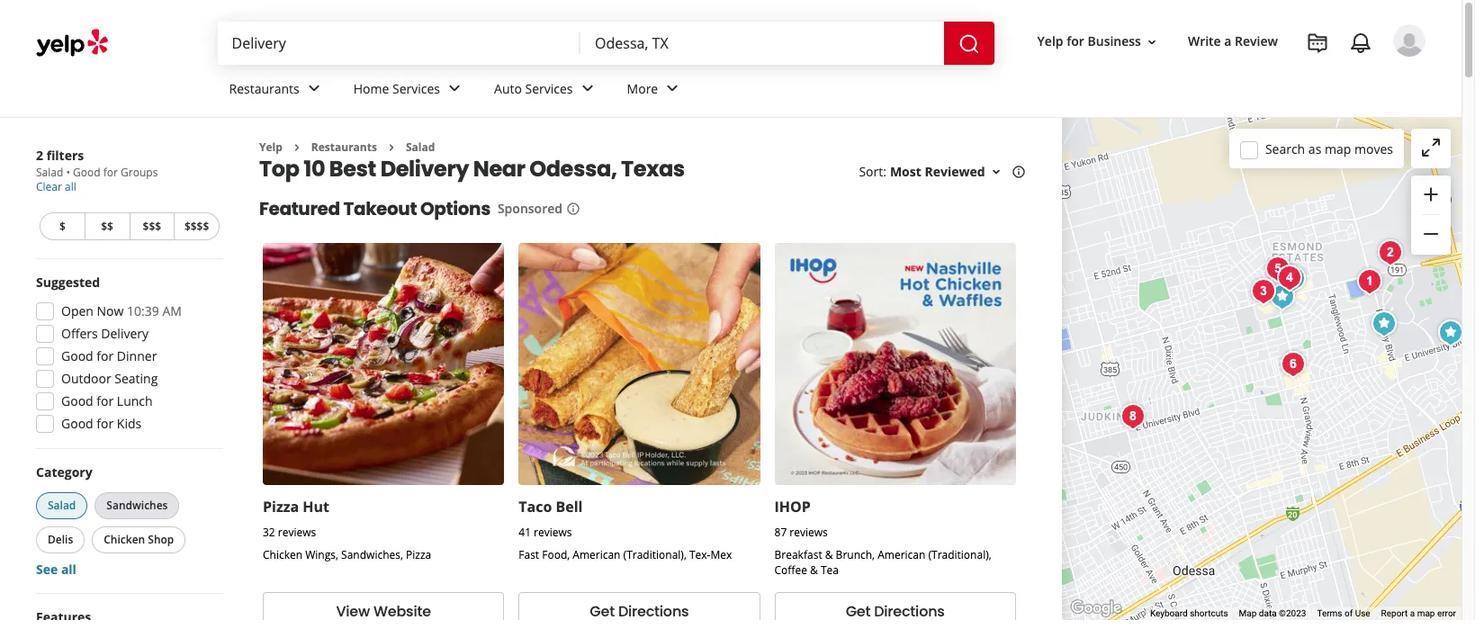 Task type: vqa. For each thing, say whether or not it's contained in the screenshot.
the left Your
no



Task type: describe. For each thing, give the bounding box(es) containing it.
takeout
[[343, 197, 417, 222]]

am
[[162, 302, 182, 320]]

restaurants inside business categories element
[[229, 80, 299, 97]]

sort:
[[859, 163, 887, 180]]

offers
[[61, 325, 98, 342]]

map
[[1239, 609, 1257, 618]]

filters
[[46, 147, 84, 164]]

41
[[519, 524, 531, 540]]

all inside 2 filters salad • good for groups clear all
[[65, 179, 76, 194]]

more
[[627, 80, 658, 97]]

open
[[61, 302, 94, 320]]

brunch,
[[836, 547, 875, 562]]

sponsored
[[498, 200, 563, 217]]

projects image
[[1307, 32, 1329, 54]]

report a map error link
[[1381, 609, 1456, 618]]

24 chevron down v2 image for auto services
[[577, 78, 598, 99]]

outdoor
[[61, 370, 111, 387]]

zoom out image
[[1420, 223, 1442, 245]]

groups
[[121, 165, 158, 180]]

for for kids
[[97, 415, 114, 432]]

32
[[263, 524, 275, 540]]

16 chevron right v2 image
[[384, 140, 399, 155]]

1 horizontal spatial &
[[825, 547, 833, 562]]

featured takeout options
[[259, 197, 490, 222]]

sandwiches button
[[95, 492, 180, 519]]

$$$
[[143, 219, 161, 234]]

for for business
[[1067, 33, 1084, 50]]

use
[[1355, 609, 1370, 618]]

salad inside 2 filters salad • good for groups clear all
[[36, 165, 63, 180]]

keyboard
[[1150, 609, 1188, 618]]

good for dinner
[[61, 347, 157, 365]]

1 vertical spatial restaurants
[[311, 140, 377, 155]]

of
[[1345, 609, 1353, 618]]

0 vertical spatial pizza
[[263, 497, 299, 516]]

16 info v2 image
[[1011, 165, 1026, 179]]

for for dinner
[[97, 347, 114, 365]]

good for good for lunch
[[61, 392, 93, 410]]

category
[[36, 464, 92, 481]]

a for report
[[1410, 609, 1415, 618]]

dinner
[[117, 347, 157, 365]]

sandwiches
[[107, 498, 168, 513]]

0 vertical spatial salad
[[406, 140, 435, 155]]

24 chevron down v2 image for home services
[[444, 78, 465, 99]]

home services link
[[339, 65, 480, 117]]

outdoor seating
[[61, 370, 158, 387]]

0 vertical spatial group
[[1411, 176, 1451, 255]]

map region
[[832, 0, 1475, 620]]

10:39
[[127, 302, 159, 320]]

a for write
[[1224, 33, 1232, 50]]

$$
[[101, 219, 113, 234]]

for inside 2 filters salad • good for groups clear all
[[103, 165, 118, 180]]

american for taco bell
[[573, 547, 621, 562]]

Near text field
[[595, 33, 929, 53]]

moves
[[1355, 140, 1393, 157]]

tex-
[[689, 547, 711, 562]]

auto
[[494, 80, 522, 97]]

©2023
[[1279, 609, 1306, 618]]

1 vertical spatial restaurants link
[[311, 140, 377, 155]]

map for error
[[1417, 609, 1435, 618]]

terms of use link
[[1317, 609, 1370, 618]]

0 horizontal spatial &
[[810, 562, 818, 578]]

offers delivery
[[61, 325, 149, 342]]

Find text field
[[232, 33, 566, 53]]

search image
[[958, 33, 980, 55]]

ihop link
[[775, 497, 811, 516]]

good for good for dinner
[[61, 347, 93, 365]]

ihop 87 reviews breakfast & brunch, american (traditional), coffee & tea
[[775, 497, 992, 578]]

featured
[[259, 197, 340, 222]]

pizza hut image
[[1433, 315, 1469, 351]]

search as map moves
[[1265, 140, 1393, 157]]

seating
[[115, 370, 158, 387]]

bell
[[556, 497, 583, 516]]

kids
[[117, 415, 142, 432]]

top
[[259, 154, 299, 184]]

0 vertical spatial chick fil a image
[[1272, 260, 1308, 296]]

services for auto services
[[525, 80, 573, 97]]

good for good for kids
[[61, 415, 93, 432]]

shop
[[148, 532, 174, 547]]

business
[[1088, 33, 1141, 50]]

yelp link
[[259, 140, 282, 155]]

group containing category
[[32, 464, 223, 579]]

best
[[329, 154, 376, 184]]

ihop
[[775, 497, 811, 516]]

tea
[[821, 562, 839, 578]]

search
[[1265, 140, 1305, 157]]

auto services link
[[480, 65, 613, 117]]

mex
[[711, 547, 732, 562]]

texas
[[621, 154, 685, 184]]

olive garden italian restaurant image
[[1372, 235, 1408, 271]]

(traditional), for taco bell
[[623, 547, 687, 562]]

lunch
[[117, 392, 153, 410]]

2 filters salad • good for groups clear all
[[36, 147, 158, 194]]

salad button
[[36, 492, 88, 519]]

expand map image
[[1420, 137, 1442, 158]]

taco bell link
[[519, 497, 583, 516]]

rockin' q smokehouse image
[[1260, 251, 1296, 287]]

open now 10:39 am
[[61, 302, 182, 320]]

$$$ button
[[129, 212, 174, 240]]

good for lunch
[[61, 392, 153, 410]]

taco bell 41 reviews fast food, american (traditional), tex-mex
[[519, 497, 732, 562]]



Task type: locate. For each thing, give the bounding box(es) containing it.
0 horizontal spatial yelp
[[259, 140, 282, 155]]

0 vertical spatial all
[[65, 179, 76, 194]]

group
[[1411, 176, 1451, 255], [31, 274, 223, 438], [32, 464, 223, 579]]

keyboard shortcuts button
[[1150, 608, 1228, 620]]

delis
[[48, 532, 73, 547]]

chicken down 32
[[263, 547, 303, 562]]

salad right 16 chevron right v2 icon at the left of the page
[[406, 140, 435, 155]]

24 chevron down v2 image right the auto services
[[577, 78, 598, 99]]

0 horizontal spatial pizza
[[263, 497, 299, 516]]

yelp for business button
[[1030, 26, 1166, 58]]

for inside button
[[1067, 33, 1084, 50]]

1 horizontal spatial none field
[[595, 33, 929, 53]]

review
[[1235, 33, 1278, 50]]

& left tea
[[810, 562, 818, 578]]

breakfast
[[775, 547, 822, 562]]

salad left •
[[36, 165, 63, 180]]

0 vertical spatial yelp
[[1037, 33, 1064, 50]]

1 horizontal spatial 24 chevron down v2 image
[[444, 78, 465, 99]]

2 american from the left
[[878, 547, 926, 562]]

chick fil a image
[[1272, 260, 1308, 296], [1115, 399, 1151, 435]]

for for lunch
[[97, 392, 114, 410]]

0 horizontal spatial services
[[392, 80, 440, 97]]

chicken down sandwiches button
[[104, 532, 145, 547]]

as
[[1309, 140, 1322, 157]]

restaurants
[[229, 80, 299, 97], [311, 140, 377, 155]]

yelp for yelp for business
[[1037, 33, 1064, 50]]

1 horizontal spatial chick fil a image
[[1272, 260, 1308, 296]]

24 chevron down v2 image right more at the top left of the page
[[662, 78, 683, 99]]

home
[[353, 80, 389, 97]]

pizza
[[263, 497, 299, 516], [406, 547, 431, 562]]

good for kids
[[61, 415, 142, 432]]

2 24 chevron down v2 image from the left
[[662, 78, 683, 99]]

fast
[[519, 547, 539, 562]]

1 vertical spatial all
[[61, 561, 76, 578]]

0 vertical spatial a
[[1224, 33, 1232, 50]]

reviews inside taco bell 41 reviews fast food, american (traditional), tex-mex
[[534, 524, 572, 540]]

reviews down pizza hut link
[[278, 524, 316, 540]]

see
[[36, 561, 58, 578]]

0 horizontal spatial (traditional),
[[623, 547, 687, 562]]

teak & charlie's jersey girl pizza image
[[1352, 264, 1388, 300]]

map right as
[[1325, 140, 1351, 157]]

good down good for lunch on the left bottom of page
[[61, 415, 93, 432]]

0 horizontal spatial american
[[573, 547, 621, 562]]

salad link
[[406, 140, 435, 155]]

a
[[1224, 33, 1232, 50], [1410, 609, 1415, 618]]

los caporales authentic mexican restaurant image
[[1264, 279, 1300, 315]]

1 vertical spatial chick fil a image
[[1115, 399, 1151, 435]]

0 horizontal spatial map
[[1325, 140, 1351, 157]]

24 chevron down v2 image
[[577, 78, 598, 99], [662, 78, 683, 99]]

odessa,
[[529, 154, 617, 184]]

pizza hut 32 reviews chicken wings, sandwiches, pizza
[[263, 497, 431, 562]]

24 chevron down v2 image left auto
[[444, 78, 465, 99]]

jason's deli image
[[1275, 347, 1311, 383]]

$$$$ button
[[174, 212, 220, 240]]

1 horizontal spatial (traditional),
[[928, 547, 992, 562]]

sort: most reviewed
[[859, 163, 985, 180]]

1 services from the left
[[392, 80, 440, 97]]

yelp inside button
[[1037, 33, 1064, 50]]

2
[[36, 147, 43, 164]]

1 horizontal spatial delivery
[[380, 154, 469, 184]]

24 chevron down v2 image left home
[[303, 78, 325, 99]]

1 vertical spatial map
[[1417, 609, 1435, 618]]

american inside ihop 87 reviews breakfast & brunch, american (traditional), coffee & tea
[[878, 547, 926, 562]]

$ button
[[40, 212, 84, 240]]

$$ button
[[84, 212, 129, 240]]

yelp left 16 chevron right v2 image
[[259, 140, 282, 155]]

most reviewed button
[[890, 163, 1003, 180]]

all
[[65, 179, 76, 194], [61, 561, 76, 578]]

1 24 chevron down v2 image from the left
[[577, 78, 598, 99]]

1 (traditional), from the left
[[623, 547, 687, 562]]

good down offers
[[61, 347, 93, 365]]

24 chevron down v2 image inside more link
[[662, 78, 683, 99]]

business categories element
[[215, 65, 1426, 117]]

coffee
[[775, 562, 807, 578]]

none field up home services
[[232, 33, 566, 53]]

pizza hut link
[[263, 497, 329, 516]]

$$$$
[[184, 219, 209, 234]]

clear
[[36, 179, 62, 194]]

clear all link
[[36, 179, 76, 194]]

for
[[1067, 33, 1084, 50], [103, 165, 118, 180], [97, 347, 114, 365], [97, 392, 114, 410], [97, 415, 114, 432]]

american right "food,"
[[573, 547, 621, 562]]

reviews inside pizza hut 32 reviews chicken wings, sandwiches, pizza
[[278, 524, 316, 540]]

good right •
[[73, 165, 101, 180]]

shortcuts
[[1190, 609, 1228, 618]]

•
[[66, 165, 70, 180]]

24 chevron down v2 image inside the home services link
[[444, 78, 465, 99]]

1 horizontal spatial yelp
[[1037, 33, 1064, 50]]

1 horizontal spatial restaurants
[[311, 140, 377, 155]]

(traditional), for ihop
[[928, 547, 992, 562]]

for up 'good for kids'
[[97, 392, 114, 410]]

none field up business categories element
[[595, 33, 929, 53]]

1 horizontal spatial map
[[1417, 609, 1435, 618]]

reviews
[[278, 524, 316, 540], [534, 524, 572, 540], [790, 524, 828, 540]]

a right report
[[1410, 609, 1415, 618]]

16 info v2 image
[[566, 202, 581, 216]]

chicken shop
[[104, 532, 174, 547]]

terms
[[1317, 609, 1343, 618]]

for left business
[[1067, 33, 1084, 50]]

reviewed
[[925, 163, 985, 180]]

american right brunch,
[[878, 547, 926, 562]]

food,
[[542, 547, 570, 562]]

2 services from the left
[[525, 80, 573, 97]]

0 vertical spatial restaurants
[[229, 80, 299, 97]]

services
[[392, 80, 440, 97], [525, 80, 573, 97]]

1 horizontal spatial 24 chevron down v2 image
[[662, 78, 683, 99]]

2 24 chevron down v2 image from the left
[[444, 78, 465, 99]]

wings,
[[305, 547, 338, 562]]

1 24 chevron down v2 image from the left
[[303, 78, 325, 99]]

suggested
[[36, 274, 100, 291]]

see all
[[36, 561, 76, 578]]

0 vertical spatial map
[[1325, 140, 1351, 157]]

write a review link
[[1181, 26, 1285, 58]]

0 horizontal spatial delivery
[[101, 325, 149, 342]]

auto services
[[494, 80, 573, 97]]

terms of use
[[1317, 609, 1370, 618]]

write
[[1188, 33, 1221, 50]]

24 chevron down v2 image inside auto services link
[[577, 78, 598, 99]]

24 chevron down v2 image for more
[[662, 78, 683, 99]]

16 chevron right v2 image
[[290, 140, 304, 155]]

delis button
[[36, 527, 85, 554]]

map left error
[[1417, 609, 1435, 618]]

chicken shop button
[[92, 527, 186, 554]]

hut
[[303, 497, 329, 516]]

notifications image
[[1350, 32, 1372, 54]]

yelp for the yelp link
[[259, 140, 282, 155]]

mcalister's deli image
[[1246, 274, 1282, 310]]

map
[[1325, 140, 1351, 157], [1417, 609, 1435, 618]]

2 none field from the left
[[595, 33, 929, 53]]

0 horizontal spatial 24 chevron down v2 image
[[303, 78, 325, 99]]

(traditional), inside taco bell 41 reviews fast food, american (traditional), tex-mex
[[623, 547, 687, 562]]

services right auto
[[525, 80, 573, 97]]

0 vertical spatial restaurants link
[[215, 65, 339, 117]]

google image
[[1066, 597, 1126, 620]]

restaurants link left 16 chevron right v2 icon at the left of the page
[[311, 140, 377, 155]]

services right home
[[392, 80, 440, 97]]

1 vertical spatial delivery
[[101, 325, 149, 342]]

top 10 best delivery near odessa, texas
[[259, 154, 685, 184]]

for down offers delivery
[[97, 347, 114, 365]]

None search field
[[217, 22, 998, 65]]

see all button
[[36, 561, 76, 578]]

1 horizontal spatial american
[[878, 547, 926, 562]]

all right see
[[61, 561, 76, 578]]

24 chevron down v2 image for restaurants
[[303, 78, 325, 99]]

group containing suggested
[[31, 274, 223, 438]]

yelp left business
[[1037, 33, 1064, 50]]

0 horizontal spatial a
[[1224, 33, 1232, 50]]

home services
[[353, 80, 440, 97]]

reviews up breakfast
[[790, 524, 828, 540]]

0 horizontal spatial restaurants
[[229, 80, 299, 97]]

reviews inside ihop 87 reviews breakfast & brunch, american (traditional), coffee & tea
[[790, 524, 828, 540]]

now
[[97, 302, 124, 320]]

2 (traditional), from the left
[[928, 547, 992, 562]]

data
[[1259, 609, 1277, 618]]

good down outdoor
[[61, 392, 93, 410]]

american for ihop
[[878, 547, 926, 562]]

1 american from the left
[[573, 547, 621, 562]]

None field
[[232, 33, 566, 53], [595, 33, 929, 53]]

0 horizontal spatial none field
[[232, 33, 566, 53]]

services for home services
[[392, 80, 440, 97]]

none field find
[[232, 33, 566, 53]]

1 horizontal spatial services
[[525, 80, 573, 97]]

pizza right sandwiches,
[[406, 547, 431, 562]]

yelp
[[1037, 33, 1064, 50], [259, 140, 282, 155]]

most
[[890, 163, 922, 180]]

0 horizontal spatial 24 chevron down v2 image
[[577, 78, 598, 99]]

restaurants up the yelp link
[[229, 80, 299, 97]]

& left brunch,
[[825, 547, 833, 562]]

0 horizontal spatial reviews
[[278, 524, 316, 540]]

1 vertical spatial pizza
[[406, 547, 431, 562]]

0 vertical spatial delivery
[[380, 154, 469, 184]]

all right clear
[[65, 179, 76, 194]]

16 chevron down v2 image
[[1145, 35, 1159, 49]]

a right "write" at the top
[[1224, 33, 1232, 50]]

restaurants link up the yelp link
[[215, 65, 339, 117]]

2 reviews from the left
[[534, 524, 572, 540]]

american inside taco bell 41 reviews fast food, american (traditional), tex-mex
[[573, 547, 621, 562]]

(traditional), inside ihop 87 reviews breakfast & brunch, american (traditional), coffee & tea
[[928, 547, 992, 562]]

1 vertical spatial salad
[[36, 165, 63, 180]]

report
[[1381, 609, 1408, 618]]

delivery down the open now 10:39 am
[[101, 325, 149, 342]]

1 horizontal spatial pizza
[[406, 547, 431, 562]]

for left groups
[[103, 165, 118, 180]]

options
[[420, 197, 490, 222]]

1 reviews from the left
[[278, 524, 316, 540]]

0 horizontal spatial chick fil a image
[[1115, 399, 1151, 435]]

keyboard shortcuts
[[1150, 609, 1228, 618]]

delivery
[[380, 154, 469, 184], [101, 325, 149, 342]]

$
[[59, 219, 66, 234]]

for down good for lunch on the left bottom of page
[[97, 415, 114, 432]]

ihop image
[[1366, 306, 1402, 342]]

0 horizontal spatial chicken
[[104, 532, 145, 547]]

2 horizontal spatial reviews
[[790, 524, 828, 540]]

delivery up options
[[380, 154, 469, 184]]

zoom in image
[[1420, 183, 1442, 205]]

chicken inside button
[[104, 532, 145, 547]]

1 horizontal spatial chicken
[[263, 547, 303, 562]]

1 vertical spatial a
[[1410, 609, 1415, 618]]

pizza up 32
[[263, 497, 299, 516]]

3 reviews from the left
[[790, 524, 828, 540]]

1 horizontal spatial reviews
[[534, 524, 572, 540]]

map for moves
[[1325, 140, 1351, 157]]

reviews for taco
[[534, 524, 572, 540]]

salad
[[406, 140, 435, 155], [36, 165, 63, 180], [48, 498, 76, 513]]

map data ©2023
[[1239, 609, 1306, 618]]

none field near
[[595, 33, 929, 53]]

salad inside button
[[48, 498, 76, 513]]

salad down category
[[48, 498, 76, 513]]

good inside 2 filters salad • good for groups clear all
[[73, 165, 101, 180]]

taco bell image
[[1275, 261, 1311, 297]]

user actions element
[[1023, 23, 1451, 133]]

10
[[304, 154, 325, 184]]

2 vertical spatial group
[[32, 464, 223, 579]]

24 chevron down v2 image
[[303, 78, 325, 99], [444, 78, 465, 99]]

sandwiches,
[[341, 547, 403, 562]]

1 horizontal spatial a
[[1410, 609, 1415, 618]]

1 none field from the left
[[232, 33, 566, 53]]

1 vertical spatial group
[[31, 274, 223, 438]]

reviews up "food,"
[[534, 524, 572, 540]]

reviews for pizza
[[278, 524, 316, 540]]

chicken inside pizza hut 32 reviews chicken wings, sandwiches, pizza
[[263, 547, 303, 562]]

yelp for business
[[1037, 33, 1141, 50]]

near
[[473, 154, 525, 184]]

chicken
[[104, 532, 145, 547], [263, 547, 303, 562]]

1 vertical spatial yelp
[[259, 140, 282, 155]]

2 vertical spatial salad
[[48, 498, 76, 513]]

restaurants left 16 chevron right v2 icon at the left of the page
[[311, 140, 377, 155]]



